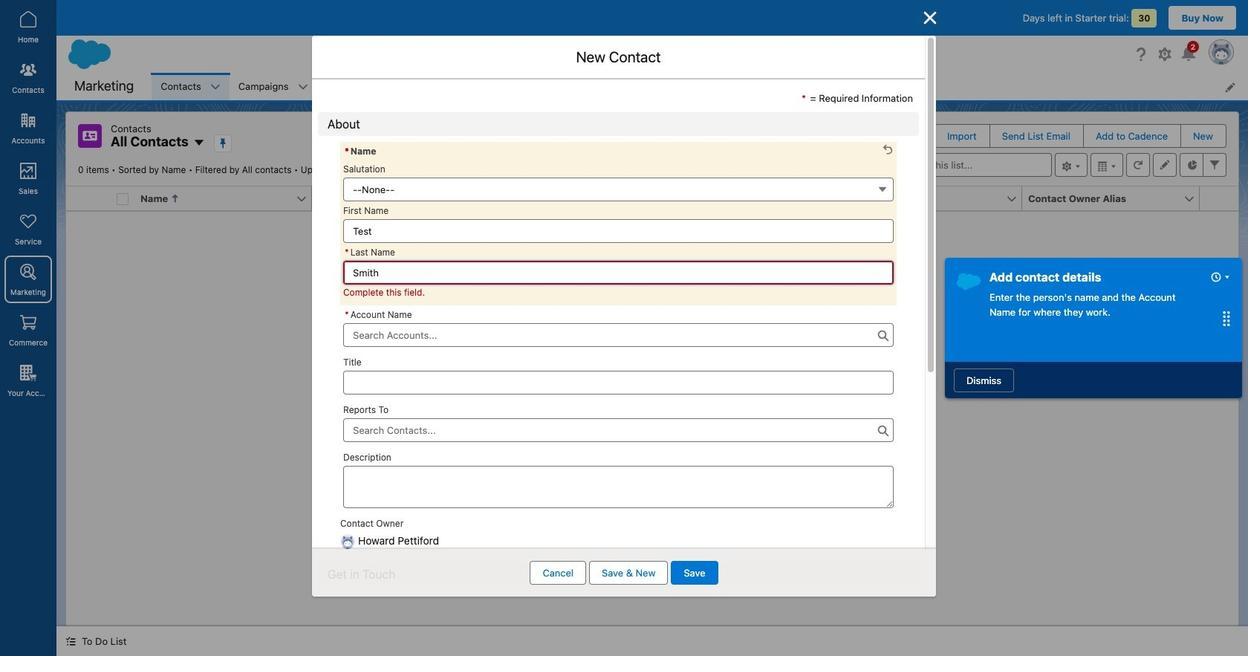 Task type: locate. For each thing, give the bounding box(es) containing it.
First Name text field
[[343, 219, 894, 243]]

list item
[[152, 73, 230, 100], [230, 73, 317, 100], [317, 73, 400, 100], [400, 73, 462, 100]]

1 list item from the left
[[152, 73, 230, 100]]

status
[[543, 317, 763, 496]]

Search All Contacts list view. search field
[[874, 153, 1053, 177]]

email element
[[845, 187, 1032, 211]]

None text field
[[343, 371, 894, 394]]

2 list item from the left
[[230, 73, 317, 100]]

action element
[[1201, 187, 1239, 211]]

Salutation - Current Selection: --None-- button
[[343, 177, 894, 201]]

None text field
[[343, 466, 894, 508]]

account name element
[[312, 187, 499, 211]]

list
[[152, 73, 1249, 100]]

Search Contacts... text field
[[343, 418, 894, 442]]

cell
[[111, 187, 135, 211]]

all contacts|contacts|list view element
[[65, 112, 1240, 627]]

item number element
[[66, 187, 111, 211]]

contact owner alias element
[[1023, 187, 1210, 211]]

phone element
[[668, 187, 854, 211]]

Search Accounts... text field
[[343, 323, 894, 347]]

title element
[[490, 187, 677, 211]]



Task type: describe. For each thing, give the bounding box(es) containing it.
all contacts status
[[78, 164, 301, 175]]

name element
[[135, 187, 321, 211]]

select list display image
[[1091, 153, 1124, 177]]

Last Name text field
[[343, 261, 894, 284]]

text default image
[[65, 637, 76, 647]]

status inside all contacts|contacts|list view element
[[543, 317, 763, 496]]

list view controls image
[[1056, 153, 1088, 177]]

3 list item from the left
[[317, 73, 400, 100]]

inverse image
[[922, 9, 940, 27]]

4 list item from the left
[[400, 73, 462, 100]]

action image
[[1201, 187, 1239, 210]]

cell inside all contacts|contacts|list view element
[[111, 187, 135, 211]]

item number image
[[66, 187, 111, 210]]



Task type: vqa. For each thing, say whether or not it's contained in the screenshot.
Item Number element
yes



